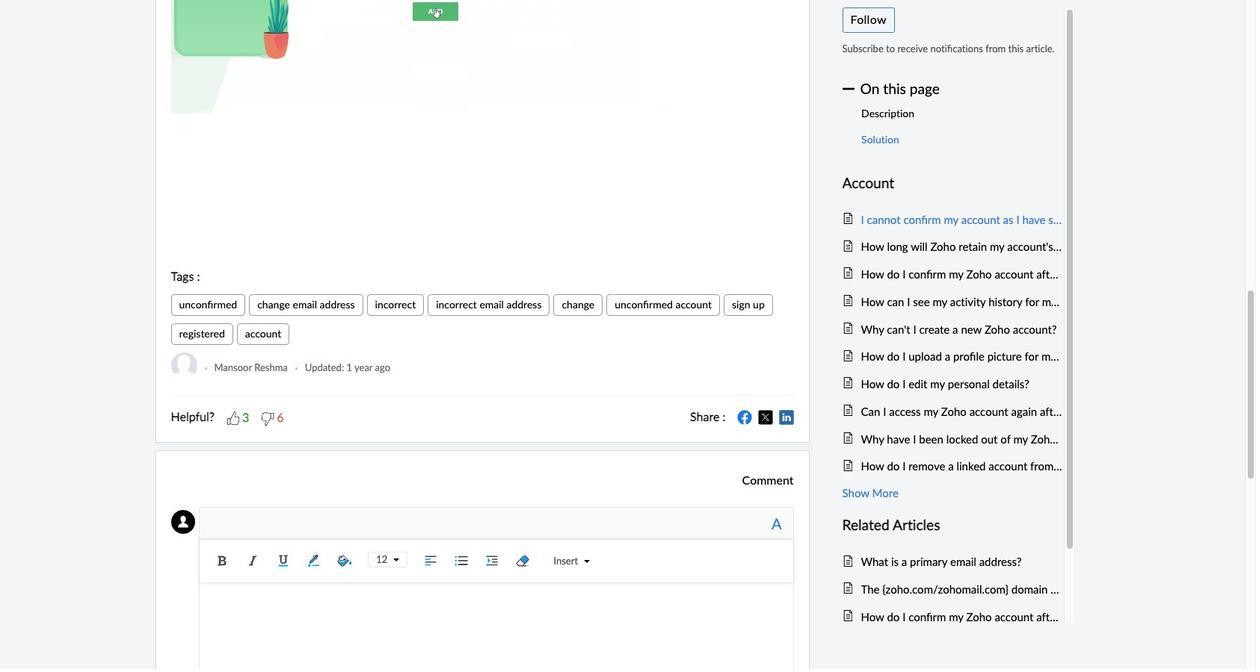Task type: locate. For each thing, give the bounding box(es) containing it.
a gif showing how to edit the email address that is registered incorrectly. image
[[171, 0, 794, 114]]

heading
[[842, 172, 1063, 195], [842, 514, 1063, 537]]

font color image
[[303, 550, 325, 573]]

1 heading from the top
[[842, 172, 1063, 195]]

2 heading from the top
[[842, 514, 1063, 537]]

italic (ctrl+i) image
[[242, 550, 264, 573]]

linkedin image
[[779, 411, 794, 425]]

1 vertical spatial heading
[[842, 514, 1063, 537]]

0 vertical spatial heading
[[842, 172, 1063, 195]]

font size image
[[388, 558, 400, 564]]

underline (ctrl+u) image
[[272, 550, 295, 573]]

background color image
[[334, 550, 356, 573]]

twitter image
[[758, 411, 773, 425]]

facebook image
[[737, 411, 752, 425]]

clear formatting image
[[512, 550, 534, 573]]



Task type: describe. For each thing, give the bounding box(es) containing it.
insert options image
[[578, 559, 590, 565]]

align image
[[420, 550, 442, 573]]

indent image
[[481, 550, 503, 573]]

lists image
[[450, 550, 473, 573]]

bold (ctrl+b) image
[[211, 550, 233, 573]]



